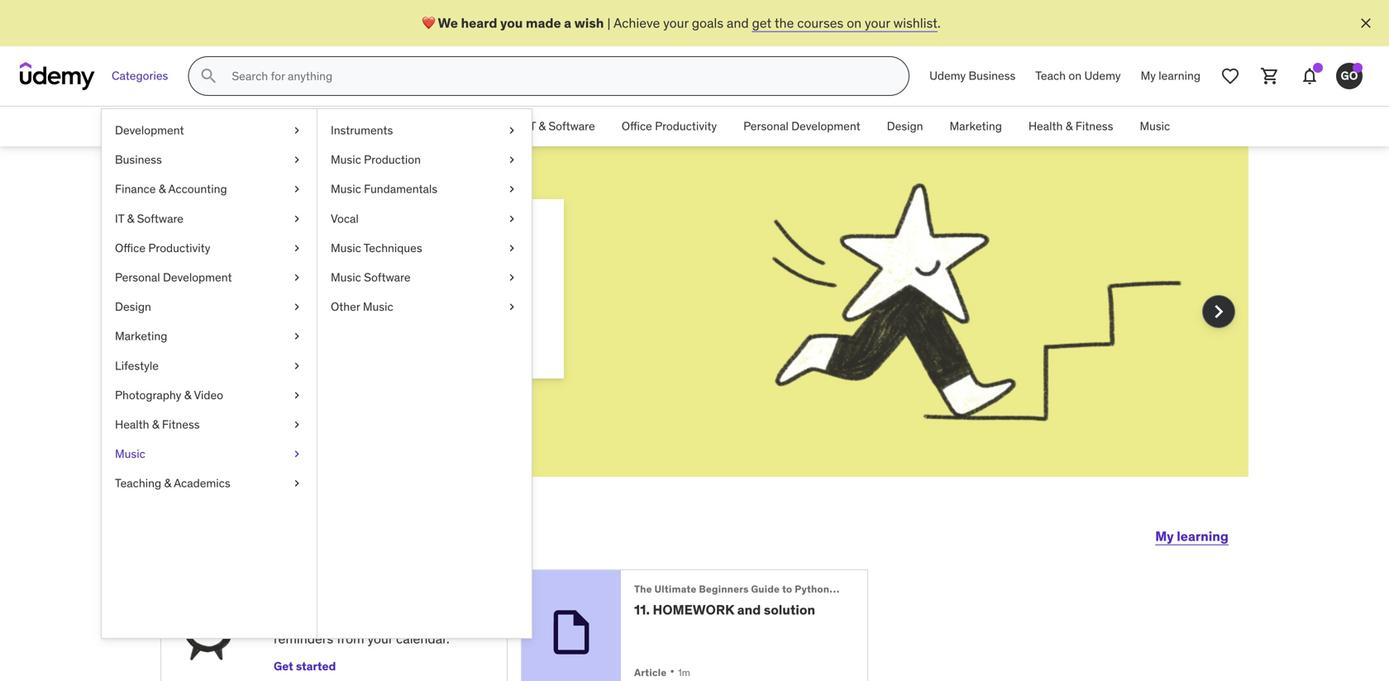 Task type: locate. For each thing, give the bounding box(es) containing it.
get up 'calendar.'
[[424, 612, 445, 629]]

xsmall image inside the 'music techniques' "link"
[[505, 240, 519, 256]]

personal development
[[744, 119, 861, 134], [115, 270, 232, 285]]

it & software for health & fitness
[[527, 119, 595, 134]]

1 horizontal spatial office
[[622, 119, 652, 134]]

1 vertical spatial day
[[346, 612, 367, 629]]

0 horizontal spatial accounting
[[168, 182, 227, 197]]

it & software for lifestyle
[[115, 211, 184, 226]]

and down learning
[[220, 327, 242, 344]]

day inside every day a little closer learning helps you reach your goals. keep learning and reap the rewards.
[[324, 218, 384, 261]]

0 horizontal spatial office
[[115, 241, 146, 255]]

1 vertical spatial you
[[310, 309, 331, 326]]

learning,
[[298, 516, 418, 550]]

xsmall image for music fundamentals
[[505, 181, 519, 197]]

teach
[[1036, 68, 1066, 83]]

office
[[622, 119, 652, 134], [115, 241, 146, 255]]

marketing up lifestyle
[[115, 329, 167, 344]]

0 horizontal spatial you
[[310, 309, 331, 326]]

1 horizontal spatial health & fitness
[[1029, 119, 1114, 134]]

Search for anything text field
[[229, 62, 889, 90]]

0 horizontal spatial personal
[[115, 270, 160, 285]]

1 udemy from the left
[[930, 68, 966, 83]]

production
[[364, 152, 421, 167]]

2 vertical spatial business
[[115, 152, 162, 167]]

1 vertical spatial personal
[[115, 270, 160, 285]]

xsmall image inside music production link
[[505, 152, 519, 168]]

0 vertical spatial music link
[[1127, 107, 1184, 146]]

business up music production
[[315, 119, 362, 134]]

0 vertical spatial design link
[[874, 107, 937, 146]]

my
[[1141, 68, 1156, 83], [1156, 528, 1174, 545]]

1 horizontal spatial it
[[527, 119, 536, 134]]

& for it & software link corresponding to lifestyle
[[127, 211, 134, 226]]

1 vertical spatial marketing
[[115, 329, 167, 344]]

xsmall image for instruments
[[505, 122, 519, 139]]

xsmall image inside finance & accounting link
[[290, 181, 304, 197]]

udemy down .
[[930, 68, 966, 83]]

1 vertical spatial design
[[115, 299, 151, 314]]

0 vertical spatial personal
[[744, 119, 789, 134]]

udemy right teach
[[1085, 68, 1121, 83]]

every
[[220, 218, 318, 261]]

0 vertical spatial fitness
[[1076, 119, 1114, 134]]

health & fitness for topmost the health & fitness 'link'
[[1029, 119, 1114, 134]]

udemy
[[930, 68, 966, 83], [1085, 68, 1121, 83]]

software
[[549, 119, 595, 134], [137, 211, 184, 226], [364, 270, 411, 285]]

1 horizontal spatial design
[[887, 119, 923, 134]]

you
[[500, 14, 523, 31], [310, 309, 331, 326]]

11.
[[634, 602, 650, 619]]

lifestyle link
[[102, 351, 317, 381]]

get
[[752, 14, 772, 31]]

1 horizontal spatial music link
[[1127, 107, 1184, 146]]

finance & accounting down development link
[[115, 182, 227, 197]]

accounting down development link
[[168, 182, 227, 197]]

made
[[526, 14, 561, 31]]

ultimate
[[655, 583, 697, 596]]

health down teach
[[1029, 119, 1063, 134]]

marketing link
[[937, 107, 1016, 146], [102, 322, 317, 351]]

xsmall image for vocal
[[505, 211, 519, 227]]

xsmall image
[[290, 122, 304, 139], [505, 152, 519, 168], [290, 240, 304, 256], [290, 270, 304, 286], [505, 270, 519, 286], [290, 299, 304, 315], [505, 299, 519, 315], [290, 328, 304, 345], [290, 387, 304, 404], [290, 446, 304, 462]]

submit search image
[[199, 66, 219, 86]]

1 horizontal spatial fitness
[[1076, 119, 1114, 134]]

office for lifestyle
[[115, 241, 146, 255]]

your down adds
[[368, 631, 393, 648]]

fitness down teach on udemy "link"
[[1076, 119, 1114, 134]]

0 horizontal spatial it & software link
[[102, 204, 317, 234]]

1 horizontal spatial finance
[[388, 119, 429, 134]]

1 horizontal spatial finance & accounting link
[[375, 107, 513, 146]]

xsmall image inside 'instruments' link
[[505, 122, 519, 139]]

finance & accounting up music production link
[[388, 119, 500, 134]]

get inside button
[[274, 659, 293, 674]]

instruments link
[[318, 116, 532, 145]]

fitness for the left the health & fitness 'link'
[[162, 417, 200, 432]]

health & fitness for the left the health & fitness 'link'
[[115, 417, 200, 432]]

little up reminders
[[285, 612, 311, 629]]

business down development link
[[115, 152, 162, 167]]

0 vertical spatial finance & accounting link
[[375, 107, 513, 146]]

photography & video link
[[102, 381, 317, 410]]

finance & accounting link
[[375, 107, 513, 146], [102, 175, 317, 204]]

it
[[527, 119, 536, 134], [115, 211, 124, 226]]

0 vertical spatial it & software
[[527, 119, 595, 134]]

office productivity
[[622, 119, 717, 134], [115, 241, 210, 255]]

health & fitness link down video
[[102, 410, 317, 440]]

1 vertical spatial a
[[390, 218, 410, 261]]

and inside every day a little closer learning helps you reach your goals. keep learning and reap the rewards.
[[220, 327, 242, 344]]

solution
[[764, 602, 816, 619]]

marketing for lifestyle
[[115, 329, 167, 344]]

1 horizontal spatial to
[[782, 583, 793, 596]]

0 vertical spatial marketing link
[[937, 107, 1016, 146]]

1 vertical spatial personal development link
[[102, 263, 317, 292]]

vocal
[[331, 211, 359, 226]]

xsmall image inside music link
[[290, 446, 304, 462]]

development for lifestyle
[[163, 270, 232, 285]]

learning
[[1159, 68, 1201, 83], [471, 309, 519, 326], [1177, 528, 1229, 545]]

and left 'get' on the top right of page
[[727, 14, 749, 31]]

health & fitness down photography
[[115, 417, 200, 432]]

my learning
[[1141, 68, 1201, 83], [1156, 528, 1229, 545]]

adds
[[370, 612, 399, 629]]

health & fitness down teach on udemy "link"
[[1029, 119, 1114, 134]]

music fundamentals
[[331, 182, 438, 197]]

and
[[727, 14, 749, 31], [220, 327, 242, 344], [737, 602, 761, 619]]

xsmall image inside personal development link
[[290, 270, 304, 286]]

get left the started
[[274, 659, 293, 674]]

day
[[324, 218, 384, 261], [346, 612, 367, 629]]

marketing link up video
[[102, 322, 317, 351]]

xsmall image
[[505, 122, 519, 139], [290, 152, 304, 168], [290, 181, 304, 197], [505, 181, 519, 197], [290, 211, 304, 227], [505, 211, 519, 227], [505, 240, 519, 256], [290, 358, 304, 374], [290, 417, 304, 433], [290, 476, 304, 492]]

0 horizontal spatial health
[[115, 417, 149, 432]]

1 horizontal spatial the
[[775, 14, 794, 31]]

and down "guide"
[[737, 602, 761, 619]]

business link for health & fitness
[[301, 107, 375, 146]]

music link
[[1127, 107, 1184, 146], [102, 440, 317, 469]]

finance for lifestyle
[[115, 182, 156, 197]]

0 horizontal spatial finance & accounting link
[[102, 175, 317, 204]]

my learning link
[[1131, 56, 1211, 96], [1156, 517, 1229, 557]]

xsmall image inside it & software link
[[290, 211, 304, 227]]

music techniques
[[331, 241, 422, 255]]

on right courses
[[847, 14, 862, 31]]

design
[[887, 119, 923, 134], [115, 299, 151, 314]]

1 horizontal spatial office productivity link
[[609, 107, 730, 146]]

1 vertical spatial learning
[[471, 309, 519, 326]]

1 vertical spatial on
[[1069, 68, 1082, 83]]

music techniques link
[[318, 234, 532, 263]]

0 horizontal spatial personal development
[[115, 270, 232, 285]]

the right 'get' on the top right of page
[[775, 14, 794, 31]]

xsmall image inside "business" 'link'
[[290, 152, 304, 168]]

1 horizontal spatial it & software
[[527, 119, 595, 134]]

music fundamentals link
[[318, 175, 532, 204]]

0 vertical spatial marketing
[[950, 119, 1002, 134]]

carousel element
[[141, 146, 1249, 517]]

0 horizontal spatial get
[[274, 659, 293, 674]]

health down photography
[[115, 417, 149, 432]]

academics
[[174, 476, 231, 491]]

health & fitness link down teach on udemy "link"
[[1016, 107, 1127, 146]]

0 vertical spatial it & software link
[[513, 107, 609, 146]]

the inside every day a little closer learning helps you reach your goals. keep learning and reap the rewards.
[[275, 327, 294, 344]]

personal for lifestyle
[[115, 270, 160, 285]]

1 horizontal spatial personal
[[744, 119, 789, 134]]

productivity
[[655, 119, 717, 134], [148, 241, 210, 255]]

0 vertical spatial personal development link
[[730, 107, 874, 146]]

0 vertical spatial design
[[887, 119, 923, 134]]

your right reach
[[371, 309, 396, 326]]

you inside every day a little closer learning helps you reach your goals. keep learning and reap the rewards.
[[310, 309, 331, 326]]

marketing
[[950, 119, 1002, 134], [115, 329, 167, 344]]

office productivity link for health & fitness
[[609, 107, 730, 146]]

little
[[416, 218, 497, 261], [285, 612, 311, 629]]

1 vertical spatial office productivity
[[115, 241, 210, 255]]

1 vertical spatial it & software link
[[102, 204, 317, 234]]

little up music software link
[[416, 218, 497, 261]]

each
[[315, 612, 343, 629]]

productivity for lifestyle
[[148, 241, 210, 255]]

0 horizontal spatial it
[[115, 211, 124, 226]]

day up music software
[[324, 218, 384, 261]]

0 vertical spatial it
[[527, 119, 536, 134]]

& for finance & accounting link for lifestyle
[[159, 182, 166, 197]]

1 vertical spatial little
[[285, 612, 311, 629]]

xsmall image inside design link
[[290, 299, 304, 315]]

business left teach
[[969, 68, 1016, 83]]

0 vertical spatial my
[[1141, 68, 1156, 83]]

0 horizontal spatial design link
[[102, 292, 317, 322]]

a inside every day a little closer learning helps you reach your goals. keep learning and reap the rewards.
[[390, 218, 410, 261]]

•
[[670, 663, 675, 680]]

1 vertical spatial health & fitness link
[[102, 410, 317, 440]]

0 vertical spatial get
[[424, 612, 445, 629]]

the down "helps"
[[275, 327, 294, 344]]

0 horizontal spatial health & fitness
[[115, 417, 200, 432]]

day up from
[[346, 612, 367, 629]]

marketing link down udemy business link
[[937, 107, 1016, 146]]

finance
[[388, 119, 429, 134], [115, 182, 156, 197]]

to inside "the ultimate beginners guide to python programming 11. homework and solution"
[[782, 583, 793, 596]]

beginners
[[699, 583, 749, 596]]

business
[[969, 68, 1016, 83], [315, 119, 362, 134], [115, 152, 162, 167]]

accounting up music production link
[[441, 119, 500, 134]]

a left wish
[[564, 14, 572, 31]]

a
[[564, 14, 572, 31], [390, 218, 410, 261]]

1 vertical spatial accounting
[[168, 182, 227, 197]]

0 horizontal spatial little
[[285, 612, 311, 629]]

office productivity link for lifestyle
[[102, 234, 317, 263]]

1 vertical spatial software
[[137, 211, 184, 226]]

0 vertical spatial you
[[500, 14, 523, 31]]

go link
[[1330, 56, 1370, 96]]

1 horizontal spatial udemy
[[1085, 68, 1121, 83]]

1 horizontal spatial little
[[416, 218, 497, 261]]

your inside every day a little closer learning helps you reach your goals. keep learning and reap the rewards.
[[371, 309, 396, 326]]

0 horizontal spatial it & software
[[115, 211, 184, 226]]

0 horizontal spatial productivity
[[148, 241, 210, 255]]

1 horizontal spatial health
[[1029, 119, 1063, 134]]

photography & video
[[115, 388, 223, 403]]

it for lifestyle
[[115, 211, 124, 226]]

you up rewards.
[[310, 309, 331, 326]]

you left the made
[[500, 14, 523, 31]]

xsmall image inside music software link
[[505, 270, 519, 286]]

to right time
[[368, 587, 381, 604]]

1 horizontal spatial finance & accounting
[[388, 119, 500, 134]]

let's
[[160, 516, 223, 550]]

0 horizontal spatial the
[[275, 327, 294, 344]]

2 udemy from the left
[[1085, 68, 1121, 83]]

0 vertical spatial office
[[622, 119, 652, 134]]

1m
[[678, 667, 690, 680]]

1 vertical spatial business
[[315, 119, 362, 134]]

keep
[[437, 309, 468, 326]]

xsmall image inside lifestyle link
[[290, 358, 304, 374]]

xsmall image inside vocal link
[[505, 211, 519, 227]]

1 horizontal spatial health & fitness link
[[1016, 107, 1127, 146]]

notifications image
[[1300, 66, 1320, 86]]

xsmall image inside music fundamentals link
[[505, 181, 519, 197]]

xsmall image inside other music link
[[505, 299, 519, 315]]

day inside schedule time to learn a little each day adds up. get reminders from your calendar.
[[346, 612, 367, 629]]

1 vertical spatial personal development
[[115, 270, 232, 285]]

and inside "the ultimate beginners guide to python programming 11. homework and solution"
[[737, 602, 761, 619]]

& for topmost the health & fitness 'link'
[[1066, 119, 1073, 134]]

software for lifestyle
[[137, 211, 184, 226]]

finance & accounting link for health & fitness
[[375, 107, 513, 146]]

little inside schedule time to learn a little each day adds up. get reminders from your calendar.
[[285, 612, 311, 629]]

finance & accounting link down development link
[[102, 175, 317, 204]]

1 vertical spatial finance & accounting link
[[102, 175, 317, 204]]

1 vertical spatial health
[[115, 417, 149, 432]]

0 horizontal spatial software
[[137, 211, 184, 226]]

1 horizontal spatial productivity
[[655, 119, 717, 134]]

personal development link for lifestyle
[[102, 263, 317, 292]]

rewards.
[[297, 327, 348, 344]]

xsmall image for music production
[[505, 152, 519, 168]]

get inside schedule time to learn a little each day adds up. get reminders from your calendar.
[[424, 612, 445, 629]]

0 vertical spatial my learning
[[1141, 68, 1201, 83]]

xsmall image inside the teaching & academics link
[[290, 476, 304, 492]]

accounting for health & fitness
[[441, 119, 500, 134]]

wishlist image
[[1221, 66, 1241, 86]]

1 horizontal spatial you
[[500, 14, 523, 31]]

shopping cart with 0 items image
[[1261, 66, 1280, 86]]

marketing down udemy business link
[[950, 119, 1002, 134]]

1 vertical spatial music link
[[102, 440, 317, 469]]

1 vertical spatial it
[[115, 211, 124, 226]]

& for it & software link related to health & fitness
[[539, 119, 546, 134]]

fitness down photography & video
[[162, 417, 200, 432]]

0 horizontal spatial to
[[368, 587, 381, 604]]

on inside "link"
[[1069, 68, 1082, 83]]

it & software link for lifestyle
[[102, 204, 317, 234]]

design for lifestyle
[[115, 299, 151, 314]]

xsmall image inside 'photography & video' link
[[290, 387, 304, 404]]

learn
[[384, 587, 416, 604]]

design link for lifestyle
[[102, 292, 317, 322]]

0 horizontal spatial marketing link
[[102, 322, 317, 351]]

0 horizontal spatial office productivity
[[115, 241, 210, 255]]

0 horizontal spatial design
[[115, 299, 151, 314]]

xsmall image for other music
[[505, 299, 519, 315]]

accounting for lifestyle
[[168, 182, 227, 197]]

xsmall image for marketing
[[290, 328, 304, 345]]

udemy business
[[930, 68, 1016, 83]]

|
[[607, 14, 611, 31]]

❤️
[[422, 14, 435, 31]]

to
[[782, 583, 793, 596], [368, 587, 381, 604]]

personal development link for health & fitness
[[730, 107, 874, 146]]

0 horizontal spatial finance
[[115, 182, 156, 197]]

&
[[432, 119, 439, 134], [539, 119, 546, 134], [1066, 119, 1073, 134], [159, 182, 166, 197], [127, 211, 134, 226], [184, 388, 191, 403], [152, 417, 159, 432], [164, 476, 171, 491]]

xsmall image inside the health & fitness 'link'
[[290, 417, 304, 433]]

helps
[[275, 309, 307, 326]]

1 vertical spatial get
[[274, 659, 293, 674]]

techniques
[[364, 241, 422, 255]]

xsmall image inside development link
[[290, 122, 304, 139]]

xsmall image for business
[[290, 152, 304, 168]]

1 vertical spatial health & fitness
[[115, 417, 200, 432]]

1 vertical spatial office productivity link
[[102, 234, 317, 263]]

1 vertical spatial productivity
[[148, 241, 210, 255]]

keep learning link
[[437, 309, 519, 326]]

2 vertical spatial and
[[737, 602, 761, 619]]

0 vertical spatial health
[[1029, 119, 1063, 134]]

get started
[[274, 659, 336, 674]]

health for topmost the health & fitness 'link'
[[1029, 119, 1063, 134]]

it & software
[[527, 119, 595, 134], [115, 211, 184, 226]]

to up solution
[[782, 583, 793, 596]]

0 horizontal spatial on
[[847, 14, 862, 31]]

a up music software link
[[390, 218, 410, 261]]

xsmall image for it & software
[[290, 211, 304, 227]]

finance & accounting link up production
[[375, 107, 513, 146]]

0 vertical spatial accounting
[[441, 119, 500, 134]]

fitness for topmost the health & fitness 'link'
[[1076, 119, 1114, 134]]

1 horizontal spatial marketing link
[[937, 107, 1016, 146]]

1 vertical spatial it & software
[[115, 211, 184, 226]]

0 vertical spatial software
[[549, 119, 595, 134]]

development link
[[102, 116, 317, 145]]

1 horizontal spatial marketing
[[950, 119, 1002, 134]]

on right teach
[[1069, 68, 1082, 83]]

video
[[194, 388, 223, 403]]

xsmall image for teaching & academics
[[290, 476, 304, 492]]

the
[[775, 14, 794, 31], [275, 327, 294, 344]]

marketing link for lifestyle
[[102, 322, 317, 351]]

0 vertical spatial little
[[416, 218, 497, 261]]



Task type: describe. For each thing, give the bounding box(es) containing it.
finance for health & fitness
[[388, 119, 429, 134]]

& for the teaching & academics link
[[164, 476, 171, 491]]

goals
[[692, 14, 724, 31]]

0 vertical spatial business
[[969, 68, 1016, 83]]

udemy inside "link"
[[1085, 68, 1121, 83]]

1 vertical spatial my learning
[[1156, 528, 1229, 545]]

personal development for lifestyle
[[115, 270, 232, 285]]

from
[[337, 631, 364, 648]]

.
[[938, 14, 941, 31]]

guide
[[751, 583, 780, 596]]

xsmall image for office productivity
[[290, 240, 304, 256]]

wishlist
[[894, 14, 938, 31]]

your left wishlist
[[865, 14, 890, 31]]

personal for health & fitness
[[744, 119, 789, 134]]

courses
[[797, 14, 844, 31]]

music production
[[331, 152, 421, 167]]

& for finance & accounting link for health & fitness
[[432, 119, 439, 134]]

0 vertical spatial and
[[727, 14, 749, 31]]

started
[[296, 659, 336, 674]]

go
[[1341, 68, 1359, 83]]

1 horizontal spatial a
[[564, 14, 572, 31]]

0 vertical spatial health & fitness link
[[1016, 107, 1127, 146]]

1 unread notification image
[[1313, 63, 1323, 73]]

vocal link
[[318, 204, 532, 234]]

0 horizontal spatial health & fitness link
[[102, 410, 317, 440]]

gary
[[423, 516, 489, 550]]

photography
[[115, 388, 181, 403]]

get started button
[[274, 656, 336, 679]]

next image
[[1206, 299, 1232, 325]]

heard
[[461, 14, 497, 31]]

up.
[[402, 612, 421, 629]]

article
[[634, 667, 667, 680]]

finance & accounting for health & fitness
[[388, 119, 500, 134]]

schedule time to learn a little each day adds up. get reminders from your calendar.
[[274, 587, 450, 648]]

xsmall image for photography & video
[[290, 387, 304, 404]]

time
[[336, 587, 365, 604]]

teaching & academics link
[[102, 469, 317, 499]]

achieve
[[614, 14, 660, 31]]

xsmall image for personal development
[[290, 270, 304, 286]]

software for health & fitness
[[549, 119, 595, 134]]

design link for health & fitness
[[874, 107, 937, 146]]

categories
[[112, 68, 168, 83]]

business link for lifestyle
[[102, 145, 317, 175]]

it & software link for health & fitness
[[513, 107, 609, 146]]

office productivity for health & fitness
[[622, 119, 717, 134]]

wish
[[575, 14, 604, 31]]

lifestyle
[[115, 358, 159, 373]]

0 vertical spatial learning
[[1159, 68, 1201, 83]]

0 vertical spatial my learning link
[[1131, 56, 1211, 96]]

music software
[[331, 270, 411, 285]]

get the courses on your wishlist link
[[752, 14, 938, 31]]

development for health & fitness
[[792, 119, 861, 134]]

other music
[[331, 299, 393, 314]]

business for lifestyle
[[115, 152, 162, 167]]

0 horizontal spatial music link
[[102, 440, 317, 469]]

homework
[[653, 602, 735, 619]]

a
[[274, 612, 282, 629]]

you have alerts image
[[1353, 63, 1363, 73]]

teach on udemy link
[[1026, 56, 1131, 96]]

start
[[228, 516, 292, 550]]

to inside schedule time to learn a little each day adds up. get reminders from your calendar.
[[368, 587, 381, 604]]

finance & accounting link for lifestyle
[[102, 175, 317, 204]]

the ultimate beginners guide to python programming 11. homework and solution
[[634, 583, 899, 619]]

personal development for health & fitness
[[744, 119, 861, 134]]

close image
[[1358, 15, 1375, 31]]

music inside "link"
[[331, 241, 361, 255]]

python
[[795, 583, 830, 596]]

closer
[[220, 260, 321, 303]]

music production link
[[318, 145, 532, 175]]

teach on udemy
[[1036, 68, 1121, 83]]

other
[[331, 299, 360, 314]]

programming
[[832, 583, 899, 596]]

marketing for health & fitness
[[950, 119, 1002, 134]]

article • 1m
[[634, 663, 690, 680]]

schedule
[[274, 587, 333, 604]]

❤️   we heard you made a wish | achieve your goals and get the courses on your wishlist .
[[422, 14, 941, 31]]

reach
[[334, 309, 368, 326]]

teaching
[[115, 476, 161, 491]]

& for 'photography & video' link
[[184, 388, 191, 403]]

office for health & fitness
[[622, 119, 652, 134]]

udemy image
[[20, 62, 95, 90]]

& for the left the health & fitness 'link'
[[152, 417, 159, 432]]

we
[[438, 14, 458, 31]]

your inside schedule time to learn a little each day adds up. get reminders from your calendar.
[[368, 631, 393, 648]]

marketing link for health & fitness
[[937, 107, 1016, 146]]

xsmall image for design
[[290, 299, 304, 315]]

xsmall image for music
[[290, 446, 304, 462]]

2 vertical spatial learning
[[1177, 528, 1229, 545]]

music software link
[[318, 263, 532, 292]]

little inside every day a little closer learning helps you reach your goals. keep learning and reap the rewards.
[[416, 218, 497, 261]]

1 vertical spatial my learning link
[[1156, 517, 1229, 557]]

calendar.
[[396, 631, 450, 648]]

design for health & fitness
[[887, 119, 923, 134]]

instruments
[[331, 123, 393, 138]]

learning
[[220, 309, 272, 326]]

office productivity for lifestyle
[[115, 241, 210, 255]]

xsmall image for lifestyle
[[290, 358, 304, 374]]

your left the goals on the top
[[663, 14, 689, 31]]

the
[[634, 583, 652, 596]]

other music link
[[318, 292, 532, 322]]

categories button
[[102, 56, 178, 96]]

11. homework and solution link
[[634, 602, 841, 619]]

goals.
[[399, 309, 434, 326]]

udemy business link
[[920, 56, 1026, 96]]

2 vertical spatial software
[[364, 270, 411, 285]]

1 vertical spatial my
[[1156, 528, 1174, 545]]

0 vertical spatial the
[[775, 14, 794, 31]]

health for the left the health & fitness 'link'
[[115, 417, 149, 432]]

0 vertical spatial on
[[847, 14, 862, 31]]

xsmall image for music software
[[505, 270, 519, 286]]

xsmall image for music techniques
[[505, 240, 519, 256]]

teaching & academics
[[115, 476, 231, 491]]

learning inside every day a little closer learning helps you reach your goals. keep learning and reap the rewards.
[[471, 309, 519, 326]]

fundamentals
[[364, 182, 438, 197]]

every day a little closer learning helps you reach your goals. keep learning and reap the rewards.
[[220, 218, 519, 344]]

reminders
[[274, 631, 334, 648]]

business for health & fitness
[[315, 119, 362, 134]]

it for health & fitness
[[527, 119, 536, 134]]

productivity for health & fitness
[[655, 119, 717, 134]]

reap
[[245, 327, 272, 344]]

let's start learning, gary
[[160, 516, 489, 550]]

xsmall image for health & fitness
[[290, 417, 304, 433]]

xsmall image for development
[[290, 122, 304, 139]]

finance & accounting for lifestyle
[[115, 182, 227, 197]]

xsmall image for finance & accounting
[[290, 181, 304, 197]]



Task type: vqa. For each thing, say whether or not it's contained in the screenshot.
left "Finance & Accounting" link
yes



